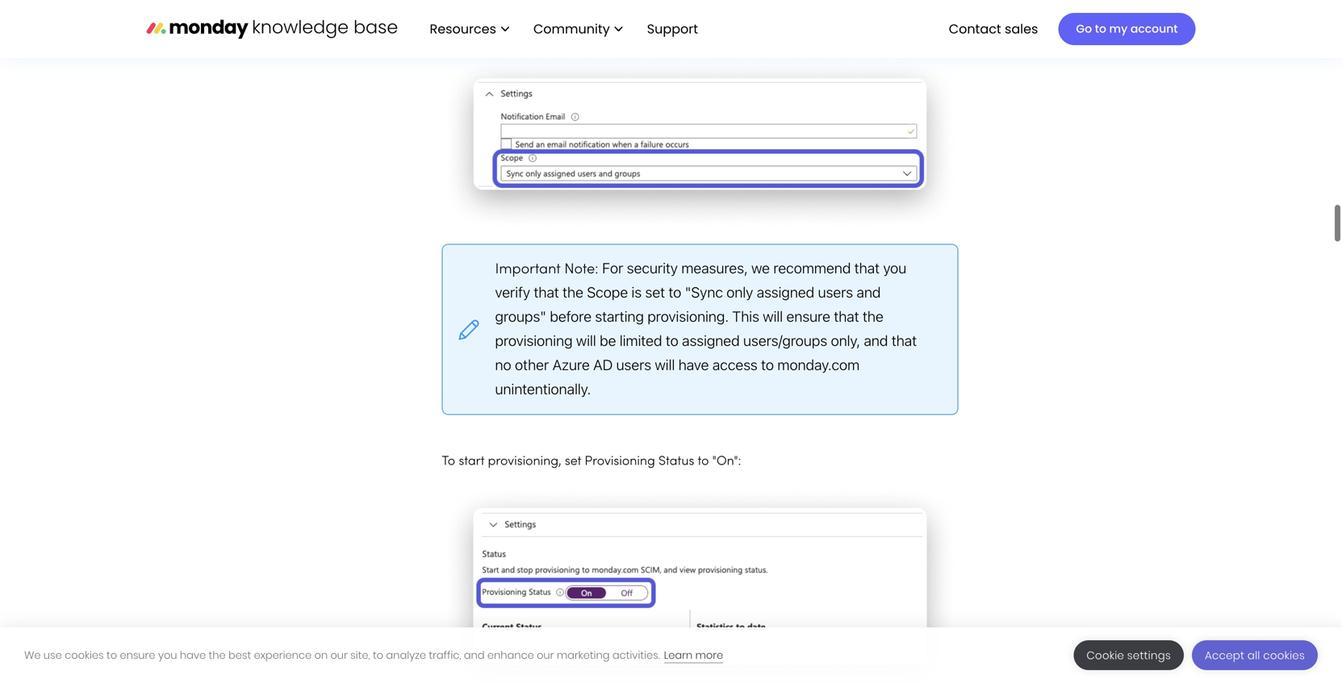 Task type: vqa. For each thing, say whether or not it's contained in the screenshot.
cookies
yes



Task type: describe. For each thing, give the bounding box(es) containing it.
you inside dialog
[[158, 649, 177, 663]]

scope
[[587, 284, 628, 301]]

more
[[696, 649, 724, 663]]

provisioning,
[[488, 456, 562, 469]]

cookies for all
[[1264, 649, 1306, 664]]

start
[[459, 456, 485, 469]]

we use cookies to ensure you have the best experience on our site, to analyze traffic, and enhance our marketing activities. learn more
[[24, 649, 724, 663]]

provisioning.
[[648, 308, 729, 326]]

other
[[515, 357, 549, 374]]

and up only,
[[857, 284, 881, 301]]

ad
[[594, 357, 613, 374]]

and right only,
[[864, 332, 889, 350]]

before
[[550, 308, 592, 326]]

we
[[752, 260, 770, 277]]

use
[[44, 649, 62, 663]]

to right sure
[[597, 26, 609, 38]]

to down the provisioning.
[[666, 332, 679, 350]]

to down the 'users/groups'
[[762, 357, 774, 374]]

community
[[534, 20, 610, 38]]

on
[[315, 649, 328, 663]]

limited
[[620, 332, 663, 350]]

that down important note:
[[534, 284, 559, 301]]

that up only,
[[834, 308, 860, 326]]

resources link
[[422, 15, 518, 43]]

2 vertical spatial will
[[655, 357, 675, 374]]

to right site,
[[373, 649, 384, 663]]

support
[[647, 20, 699, 38]]

experience
[[254, 649, 312, 663]]

learn more link
[[664, 649, 724, 664]]

to up the provisioning.
[[669, 284, 682, 301]]

and left groups":
[[859, 26, 882, 38]]

to left "on":
[[698, 456, 709, 469]]

groups":
[[885, 26, 933, 38]]

analyze
[[386, 649, 426, 663]]

group_9__33_.png image
[[442, 487, 959, 684]]

groups"
[[495, 308, 547, 326]]

accept all cookies
[[1206, 649, 1306, 664]]

account
[[1131, 21, 1179, 37]]

accept all cookies button
[[1193, 641, 1319, 671]]

main element
[[414, 0, 1196, 58]]

we
[[24, 649, 41, 663]]

for security measures, we recommend that you verify that the scope is set to "sync only assigned users and groups" before starting provisioning. this will ensure that the provisioning will be limited to assigned users/groups only, and that no other azure ad users will have access to monday.com unintentionally.
[[495, 260, 917, 398]]

2 our from the left
[[537, 649, 554, 663]]

make
[[533, 26, 566, 38]]

is
[[632, 284, 642, 301]]

learn
[[664, 649, 693, 663]]

activities.
[[613, 649, 660, 663]]

dialog containing cookie settings
[[0, 628, 1343, 684]]

important
[[495, 263, 561, 277]]

set inside for security measures, we recommend that you verify that the scope is set to "sync only assigned users and groups" before starting provisioning. this will ensure that the provisioning will be limited to assigned users/groups only, and that no other azure ad users will have access to monday.com unintentionally.
[[646, 284, 665, 301]]

enhance
[[488, 649, 534, 663]]

have inside for security measures, we recommend that you verify that the scope is set to "sync only assigned users and groups" before starting provisioning. this will ensure that the provisioning will be limited to assigned users/groups only, and that no other azure ad users will have access to monday.com unintentionally.
[[679, 357, 709, 374]]

contact
[[949, 20, 1002, 38]]

marketing
[[557, 649, 610, 663]]

1 vertical spatial assigned
[[757, 284, 815, 301]]

to
[[442, 456, 456, 469]]

measures,
[[682, 260, 748, 277]]



Task type: locate. For each thing, give the bounding box(es) containing it.
0 horizontal spatial will
[[576, 332, 597, 350]]

group_9__34_.png image
[[442, 56, 959, 232]]

will right this
[[763, 308, 783, 326]]

to right go
[[1096, 21, 1107, 37]]

monday.com logo image
[[147, 12, 398, 46]]

1 vertical spatial ensure
[[120, 649, 155, 663]]

0 vertical spatial you
[[884, 260, 907, 277]]

1 vertical spatial you
[[158, 649, 177, 663]]

1 vertical spatial will
[[576, 332, 597, 350]]

under
[[442, 26, 478, 38]]

0 vertical spatial ensure
[[787, 308, 831, 326]]

you inside for security measures, we recommend that you verify that the scope is set to "sync only assigned users and groups" before starting provisioning. this will ensure that the provisioning will be limited to assigned users/groups only, and that no other azure ad users will have access to monday.com unintentionally.
[[884, 260, 907, 277]]

users down limited
[[617, 357, 652, 374]]

0 horizontal spatial our
[[331, 649, 348, 663]]

0 vertical spatial "sync
[[706, 26, 738, 38]]

to
[[1096, 21, 1107, 37], [597, 26, 609, 38], [692, 26, 703, 38], [669, 284, 682, 301], [666, 332, 679, 350], [762, 357, 774, 374], [698, 456, 709, 469], [107, 649, 117, 663], [373, 649, 384, 663]]

1 horizontal spatial ensure
[[787, 308, 831, 326]]

0 horizontal spatial have
[[180, 649, 206, 663]]

1 vertical spatial set
[[646, 284, 665, 301]]

have
[[679, 357, 709, 374], [180, 649, 206, 663]]

support link
[[639, 15, 711, 43], [647, 20, 703, 38]]

access
[[713, 357, 758, 374]]

ensure
[[787, 308, 831, 326], [120, 649, 155, 663]]

the
[[632, 26, 650, 38], [563, 284, 584, 301], [863, 308, 884, 326], [209, 649, 226, 663]]

0 horizontal spatial ensure
[[120, 649, 155, 663]]

1 horizontal spatial our
[[537, 649, 554, 663]]

our
[[331, 649, 348, 663], [537, 649, 554, 663]]

and inside dialog
[[464, 649, 485, 663]]

assigned
[[769, 26, 821, 38], [757, 284, 815, 301], [682, 332, 740, 350]]

community link
[[526, 15, 631, 43]]

"on":
[[713, 456, 742, 469]]

that right the recommend
[[855, 260, 880, 277]]

1 cookies from the left
[[65, 649, 104, 663]]

provisioning
[[495, 332, 573, 350]]

and
[[859, 26, 882, 38], [857, 284, 881, 301], [864, 332, 889, 350], [464, 649, 485, 663]]

starting
[[595, 308, 644, 326]]

unintentionally.
[[495, 381, 591, 398]]

1 vertical spatial have
[[180, 649, 206, 663]]

cookie settings
[[1087, 649, 1172, 664]]

cookie
[[1087, 649, 1125, 664]]

for
[[603, 260, 624, 277]]

1 horizontal spatial have
[[679, 357, 709, 374]]

set left provisioning
[[565, 456, 582, 469]]

0 vertical spatial will
[[763, 308, 783, 326]]

note:
[[565, 263, 599, 277]]

1 horizontal spatial cookies
[[1264, 649, 1306, 664]]

monday.com
[[778, 357, 860, 374]]

contact sales
[[949, 20, 1039, 38]]

ensure inside for security measures, we recommend that you verify that the scope is set to "sync only assigned users and groups" before starting provisioning. this will ensure that the provisioning will be limited to assigned users/groups only, and that no other azure ad users will have access to monday.com unintentionally.
[[787, 308, 831, 326]]

to inside the main element
[[1096, 21, 1107, 37]]

provisioning
[[585, 456, 656, 469]]

2 horizontal spatial set
[[646, 284, 665, 301]]

cookies
[[65, 649, 104, 663], [1264, 649, 1306, 664]]

sales
[[1005, 20, 1039, 38]]

1 our from the left
[[331, 649, 348, 663]]

status
[[659, 456, 695, 469]]

list
[[414, 0, 711, 58]]

0 vertical spatial set
[[612, 26, 628, 38]]

set right sure
[[612, 26, 628, 38]]

will left be
[[576, 332, 597, 350]]

list containing resources
[[414, 0, 711, 58]]

users/groups
[[744, 332, 828, 350]]

that
[[855, 260, 880, 277], [534, 284, 559, 301], [834, 308, 860, 326], [892, 332, 917, 350]]

our right enhance
[[537, 649, 554, 663]]

settings
[[1128, 649, 1172, 664]]

0 vertical spatial users
[[825, 26, 855, 38]]

will
[[763, 308, 783, 326], [576, 332, 597, 350], [655, 357, 675, 374]]

verify
[[495, 284, 531, 301]]

0 vertical spatial assigned
[[769, 26, 821, 38]]

2 cookies from the left
[[1264, 649, 1306, 664]]

cookies for use
[[65, 649, 104, 663]]

cookies right use in the left of the page
[[65, 649, 104, 663]]

be
[[600, 332, 616, 350]]

scope
[[654, 26, 688, 38]]

important note:
[[495, 263, 603, 277]]

cookies inside accept all cookies button
[[1264, 649, 1306, 664]]

best
[[229, 649, 251, 663]]

users
[[825, 26, 855, 38], [818, 284, 854, 301], [617, 357, 652, 374]]

cookies right all
[[1264, 649, 1306, 664]]

traffic,
[[429, 649, 461, 663]]

under settings, make sure to set the scope to "sync only assigned users and groups":
[[442, 26, 933, 38]]

all
[[1248, 649, 1261, 664]]

contact sales link
[[941, 15, 1047, 43]]

only,
[[831, 332, 861, 350]]

2 horizontal spatial will
[[763, 308, 783, 326]]

1 vertical spatial users
[[818, 284, 854, 301]]

my
[[1110, 21, 1128, 37]]

set right is
[[646, 284, 665, 301]]

1 horizontal spatial you
[[884, 260, 907, 277]]

to start provisioning, set provisioning status to "on":
[[442, 456, 742, 469]]

2 vertical spatial assigned
[[682, 332, 740, 350]]

dialog
[[0, 628, 1343, 684]]

0 horizontal spatial set
[[565, 456, 582, 469]]

"sync
[[706, 26, 738, 38], [685, 284, 723, 301]]

2 vertical spatial set
[[565, 456, 582, 469]]

1 horizontal spatial set
[[612, 26, 628, 38]]

only inside for security measures, we recommend that you verify that the scope is set to "sync only assigned users and groups" before starting provisioning. this will ensure that the provisioning will be limited to assigned users/groups only, and that no other azure ad users will have access to monday.com unintentionally.
[[727, 284, 754, 301]]

have inside dialog
[[180, 649, 206, 663]]

accept
[[1206, 649, 1245, 664]]

to right scope
[[692, 26, 703, 38]]

have left the access
[[679, 357, 709, 374]]

users left groups":
[[825, 26, 855, 38]]

2 vertical spatial users
[[617, 357, 652, 374]]

set
[[612, 26, 628, 38], [646, 284, 665, 301], [565, 456, 582, 469]]

sure
[[569, 26, 594, 38]]

0 horizontal spatial you
[[158, 649, 177, 663]]

users down the recommend
[[818, 284, 854, 301]]

security
[[627, 260, 678, 277]]

cookie settings button
[[1074, 641, 1185, 671]]

0 vertical spatial have
[[679, 357, 709, 374]]

go to my account
[[1077, 21, 1179, 37]]

"sync right support
[[706, 26, 738, 38]]

our right on
[[331, 649, 348, 663]]

that right only,
[[892, 332, 917, 350]]

and right traffic,
[[464, 649, 485, 663]]

to right use in the left of the page
[[107, 649, 117, 663]]

0 vertical spatial only
[[741, 26, 766, 38]]

"sync down measures,
[[685, 284, 723, 301]]

only right support
[[741, 26, 766, 38]]

1 vertical spatial only
[[727, 284, 754, 301]]

go to my account link
[[1059, 13, 1196, 45]]

resources
[[430, 20, 497, 38]]

site,
[[351, 649, 370, 663]]

"sync inside for security measures, we recommend that you verify that the scope is set to "sync only assigned users and groups" before starting provisioning. this will ensure that the provisioning will be limited to assigned users/groups only, and that no other azure ad users will have access to monday.com unintentionally.
[[685, 284, 723, 301]]

ensure inside dialog
[[120, 649, 155, 663]]

1 vertical spatial "sync
[[685, 284, 723, 301]]

no
[[495, 357, 512, 374]]

recommend
[[774, 260, 851, 277]]

this
[[733, 308, 760, 326]]

1 horizontal spatial will
[[655, 357, 675, 374]]

0 horizontal spatial cookies
[[65, 649, 104, 663]]

you
[[884, 260, 907, 277], [158, 649, 177, 663]]

go
[[1077, 21, 1093, 37]]

only up this
[[727, 284, 754, 301]]

azure
[[553, 357, 590, 374]]

will down limited
[[655, 357, 675, 374]]

have left best
[[180, 649, 206, 663]]

only
[[741, 26, 766, 38], [727, 284, 754, 301]]

settings,
[[481, 26, 530, 38]]



